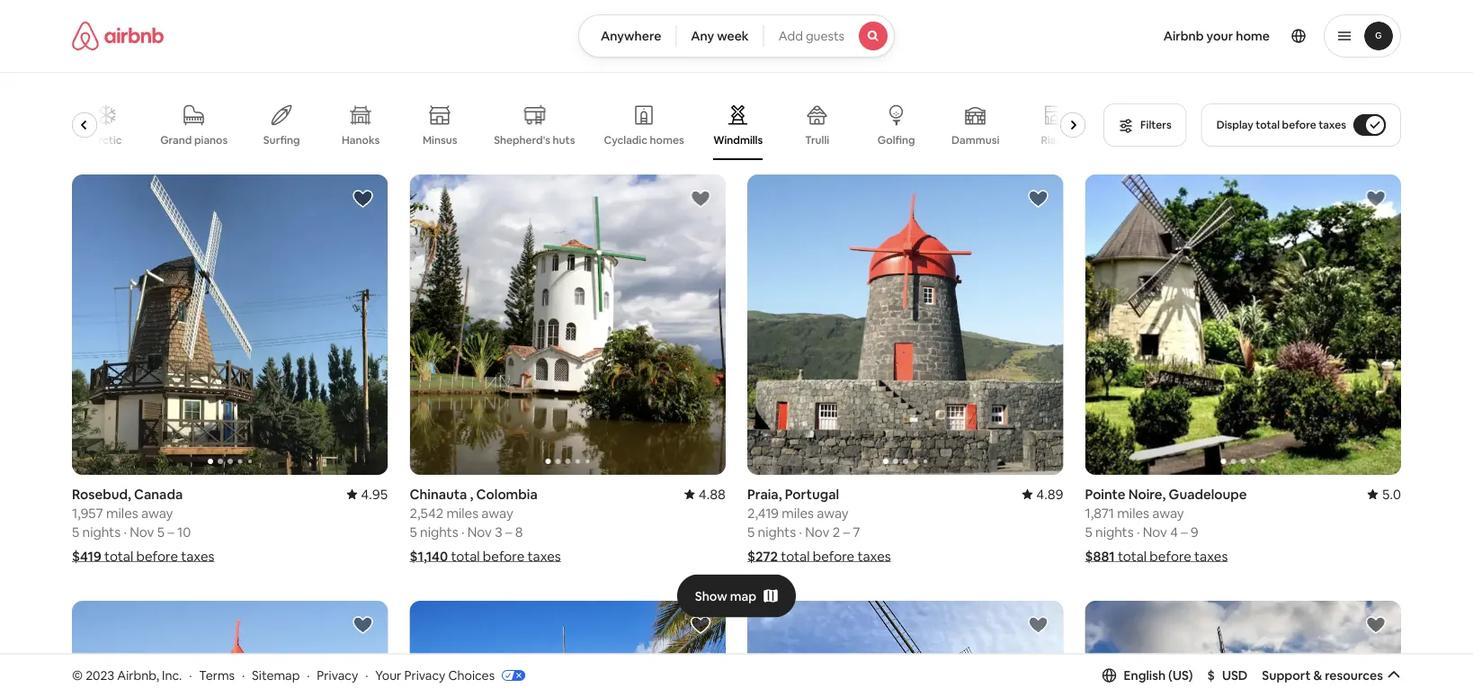Task type: describe. For each thing, give the bounding box(es) containing it.
sitemap link
[[252, 667, 300, 683]]

· inside 'rosebud, canada 1,957 miles away 5 nights · nov 5 – 10 $419 total before taxes'
[[124, 523, 127, 541]]

terms
[[199, 667, 235, 683]]

week
[[717, 28, 749, 44]]

add to wishlist: praia, portugal image
[[1028, 188, 1049, 210]]

nights inside 'rosebud, canada 1,957 miles away 5 nights · nov 5 – 10 $419 total before taxes'
[[82, 523, 121, 541]]

total inside pointe noire, guadeloupe 1,871 miles away 5 nights · nov 4 – 9 $881 total before taxes
[[1118, 547, 1147, 565]]

cycladic
[[605, 133, 648, 147]]

privacy link
[[317, 667, 358, 683]]

add guests
[[779, 28, 845, 44]]

5.0
[[1382, 485, 1402, 503]]

(us)
[[1169, 667, 1193, 684]]

5 inside praia, portugal 2,419 miles away 5 nights · nov 2 – 7 $272 total before taxes
[[748, 523, 755, 541]]

arctic
[[91, 133, 122, 147]]

pointe noire, guadeloupe 1,871 miles away 5 nights · nov 4 – 9 $881 total before taxes
[[1085, 485, 1247, 565]]

english
[[1124, 667, 1166, 684]]

rosebud, canada 1,957 miles away 5 nights · nov 5 – 10 $419 total before taxes
[[72, 485, 215, 565]]

chinauta , colombia 2,542 miles away 5 nights · nov 3 – 8 $1,140 total before taxes
[[410, 485, 561, 565]]

add to wishlist: saint-jean, saint barthélemy, st. barthélemy image
[[690, 614, 712, 636]]

$
[[1208, 667, 1215, 684]]

before inside button
[[1283, 118, 1317, 132]]

– inside pointe noire, guadeloupe 1,871 miles away 5 nights · nov 4 – 9 $881 total before taxes
[[1181, 523, 1188, 541]]

your privacy choices link
[[375, 667, 525, 685]]

· inside chinauta , colombia 2,542 miles away 5 nights · nov 3 – 8 $1,140 total before taxes
[[461, 523, 465, 541]]

add guests button
[[764, 14, 895, 58]]

add to wishlist: pointe noire, guadeloupe image
[[1366, 188, 1387, 210]]

1 privacy from the left
[[317, 667, 358, 683]]

add to wishlist: rosebud, canada image
[[352, 188, 374, 210]]

chinauta
[[410, 485, 467, 503]]

pointe
[[1085, 485, 1126, 503]]

total inside chinauta , colombia 2,542 miles away 5 nights · nov 3 – 8 $1,140 total before taxes
[[451, 547, 480, 565]]

nights inside chinauta , colombia 2,542 miles away 5 nights · nov 3 – 8 $1,140 total before taxes
[[420, 523, 458, 541]]

$419
[[72, 547, 102, 565]]

nov inside chinauta , colombia 2,542 miles away 5 nights · nov 3 – 8 $1,140 total before taxes
[[468, 523, 492, 541]]

2,419
[[748, 504, 779, 522]]

choices
[[448, 667, 495, 683]]

©
[[72, 667, 83, 683]]

shepherd's huts
[[495, 133, 576, 147]]

airbnb your home
[[1164, 28, 1270, 44]]

windmills
[[714, 133, 764, 147]]

$1,140
[[410, 547, 448, 565]]

© 2023 airbnb, inc. ·
[[72, 667, 192, 683]]

anywhere
[[601, 28, 661, 44]]

noire,
[[1129, 485, 1166, 503]]

2023
[[86, 667, 114, 683]]

golfing
[[878, 133, 916, 147]]

filters
[[1141, 118, 1172, 132]]

away inside praia, portugal 2,419 miles away 5 nights · nov 2 – 7 $272 total before taxes
[[817, 504, 849, 522]]

trulli
[[806, 133, 830, 147]]

usd
[[1223, 667, 1248, 684]]

nights inside praia, portugal 2,419 miles away 5 nights · nov 2 – 7 $272 total before taxes
[[758, 523, 796, 541]]

map
[[730, 588, 757, 604]]

· right the inc.
[[189, 667, 192, 683]]

total inside praia, portugal 2,419 miles away 5 nights · nov 2 – 7 $272 total before taxes
[[781, 547, 810, 565]]

nights inside pointe noire, guadeloupe 1,871 miles away 5 nights · nov 4 – 9 $881 total before taxes
[[1096, 523, 1134, 541]]

support
[[1263, 667, 1311, 684]]

,
[[470, 485, 474, 503]]

canada
[[134, 485, 183, 503]]

· left the your
[[365, 667, 368, 683]]

taxes inside praia, portugal 2,419 miles away 5 nights · nov 2 – 7 $272 total before taxes
[[858, 547, 891, 565]]

grand pianos
[[161, 133, 228, 147]]

any week
[[691, 28, 749, 44]]

2 privacy from the left
[[404, 667, 446, 683]]

your
[[375, 667, 402, 683]]

rosebud,
[[72, 485, 131, 503]]

terms · sitemap · privacy ·
[[199, 667, 368, 683]]

display total before taxes button
[[1202, 103, 1402, 147]]

· inside pointe noire, guadeloupe 1,871 miles away 5 nights · nov 4 – 9 $881 total before taxes
[[1137, 523, 1140, 541]]

any week button
[[676, 14, 764, 58]]

riads
[[1042, 133, 1069, 147]]

hanoks
[[342, 133, 380, 147]]

add to wishlist: chinauta , colombia image
[[690, 188, 712, 210]]

4.88
[[699, 485, 726, 503]]

miles inside praia, portugal 2,419 miles away 5 nights · nov 2 – 7 $272 total before taxes
[[782, 504, 814, 522]]

before inside pointe noire, guadeloupe 1,871 miles away 5 nights · nov 4 – 9 $881 total before taxes
[[1150, 547, 1192, 565]]

4.95 out of 5 average rating image
[[347, 485, 388, 503]]

terms link
[[199, 667, 235, 683]]

english (us) button
[[1103, 667, 1193, 684]]

support & resources button
[[1263, 667, 1402, 684]]

cycladic homes
[[605, 133, 685, 147]]

guadeloupe
[[1169, 485, 1247, 503]]

support & resources
[[1263, 667, 1384, 684]]

miles inside chinauta , colombia 2,542 miles away 5 nights · nov 3 – 8 $1,140 total before taxes
[[447, 504, 479, 522]]

shepherd's
[[495, 133, 551, 147]]

add to wishlist: praia, portugal image
[[352, 614, 374, 636]]

colombia
[[476, 485, 538, 503]]

your
[[1207, 28, 1234, 44]]

filters button
[[1104, 103, 1187, 147]]

1,957
[[72, 504, 103, 522]]

9
[[1191, 523, 1199, 541]]



Task type: vqa. For each thing, say whether or not it's contained in the screenshot.
and within the Phone Number Add And Confirm Your Phone Number To Get Trip Updates.
no



Task type: locate. For each thing, give the bounding box(es) containing it.
3 away from the left
[[817, 504, 849, 522]]

None search field
[[578, 14, 895, 58]]

add to wishlist: tietjerk, netherlands image
[[1366, 614, 1387, 636]]

home
[[1236, 28, 1270, 44]]

1 nov from the left
[[130, 523, 154, 541]]

5 down 1,871
[[1085, 523, 1093, 541]]

before inside praia, portugal 2,419 miles away 5 nights · nov 2 – 7 $272 total before taxes
[[813, 547, 855, 565]]

3 5 from the left
[[410, 523, 417, 541]]

surfing
[[264, 133, 301, 147]]

· left 4
[[1137, 523, 1140, 541]]

none search field containing anywhere
[[578, 14, 895, 58]]

away inside pointe noire, guadeloupe 1,871 miles away 5 nights · nov 4 – 9 $881 total before taxes
[[1153, 504, 1185, 522]]

privacy left the your
[[317, 667, 358, 683]]

2 away from the left
[[482, 504, 513, 522]]

miles
[[106, 504, 138, 522], [447, 504, 479, 522], [782, 504, 814, 522], [1118, 504, 1150, 522]]

3 nights from the left
[[758, 523, 796, 541]]

$ usd
[[1208, 667, 1248, 684]]

5 5 from the left
[[1085, 523, 1093, 541]]

4 – from the left
[[1181, 523, 1188, 541]]

total right 'display'
[[1256, 118, 1280, 132]]

total inside 'rosebud, canada 1,957 miles away 5 nights · nov 5 – 10 $419 total before taxes'
[[104, 547, 133, 565]]

pianos
[[195, 133, 228, 147]]

before down 10 in the left of the page
[[136, 547, 178, 565]]

– left the 7
[[843, 523, 850, 541]]

nights down 1,957
[[82, 523, 121, 541]]

nov down canada
[[130, 523, 154, 541]]

any
[[691, 28, 715, 44]]

before down 4
[[1150, 547, 1192, 565]]

taxes inside 'rosebud, canada 1,957 miles away 5 nights · nov 5 – 10 $419 total before taxes'
[[181, 547, 215, 565]]

– inside praia, portugal 2,419 miles away 5 nights · nov 2 – 7 $272 total before taxes
[[843, 523, 850, 541]]

miles down ,
[[447, 504, 479, 522]]

miles down portugal
[[782, 504, 814, 522]]

4 nights from the left
[[1096, 523, 1134, 541]]

1 away from the left
[[141, 504, 173, 522]]

4.89 out of 5 average rating image
[[1022, 485, 1064, 503]]

5 down 2,542
[[410, 523, 417, 541]]

1 nights from the left
[[82, 523, 121, 541]]

1 horizontal spatial privacy
[[404, 667, 446, 683]]

airbnb
[[1164, 28, 1204, 44]]

$272
[[748, 547, 778, 565]]

4 nov from the left
[[1143, 523, 1168, 541]]

display total before taxes
[[1217, 118, 1347, 132]]

privacy right the your
[[404, 667, 446, 683]]

4 5 from the left
[[748, 523, 755, 541]]

away up 3
[[482, 504, 513, 522]]

total right $881
[[1118, 547, 1147, 565]]

huts
[[553, 133, 576, 147]]

· left 2
[[799, 523, 802, 541]]

miles inside 'rosebud, canada 1,957 miles away 5 nights · nov 5 – 10 $419 total before taxes'
[[106, 504, 138, 522]]

–
[[168, 523, 174, 541], [506, 523, 512, 541], [843, 523, 850, 541], [1181, 523, 1188, 541]]

nov left 3
[[468, 523, 492, 541]]

7
[[853, 523, 860, 541]]

– inside 'rosebud, canada 1,957 miles away 5 nights · nov 5 – 10 $419 total before taxes'
[[168, 523, 174, 541]]

guests
[[806, 28, 845, 44]]

2,542
[[410, 504, 444, 522]]

add to wishlist: chemillé-en-anjou, france image
[[1028, 614, 1049, 636]]

group
[[72, 90, 1093, 160], [72, 175, 388, 475], [410, 175, 726, 475], [748, 175, 1064, 475], [1085, 175, 1402, 475], [72, 601, 388, 697], [410, 601, 726, 697], [748, 601, 1064, 697], [1085, 601, 1402, 697]]

away down canada
[[141, 504, 173, 522]]

taxes inside button
[[1319, 118, 1347, 132]]

away inside chinauta , colombia 2,542 miles away 5 nights · nov 3 – 8 $1,140 total before taxes
[[482, 504, 513, 522]]

inc.
[[162, 667, 182, 683]]

miles down rosebud,
[[106, 504, 138, 522]]

3 nov from the left
[[805, 523, 830, 541]]

total right "$419"
[[104, 547, 133, 565]]

4 away from the left
[[1153, 504, 1185, 522]]

nights
[[82, 523, 121, 541], [420, 523, 458, 541], [758, 523, 796, 541], [1096, 523, 1134, 541]]

2 5 from the left
[[157, 523, 165, 541]]

profile element
[[917, 0, 1402, 72]]

portugal
[[785, 485, 839, 503]]

· inside praia, portugal 2,419 miles away 5 nights · nov 2 – 7 $272 total before taxes
[[799, 523, 802, 541]]

resources
[[1325, 667, 1384, 684]]

praia, portugal 2,419 miles away 5 nights · nov 2 – 7 $272 total before taxes
[[748, 485, 891, 565]]

before
[[1283, 118, 1317, 132], [136, 547, 178, 565], [483, 547, 525, 565], [813, 547, 855, 565], [1150, 547, 1192, 565]]

· right terms 'link' on the left of the page
[[242, 667, 245, 683]]

sitemap
[[252, 667, 300, 683]]

5 inside chinauta , colombia 2,542 miles away 5 nights · nov 3 – 8 $1,140 total before taxes
[[410, 523, 417, 541]]

grand
[[161, 133, 192, 147]]

$881
[[1085, 547, 1115, 565]]

3 – from the left
[[843, 523, 850, 541]]

show map button
[[677, 575, 796, 618]]

away
[[141, 504, 173, 522], [482, 504, 513, 522], [817, 504, 849, 522], [1153, 504, 1185, 522]]

airbnb your home link
[[1153, 17, 1281, 55]]

nights down 2,542
[[420, 523, 458, 541]]

5 left 10 in the left of the page
[[157, 523, 165, 541]]

miles down noire,
[[1118, 504, 1150, 522]]

4.89
[[1037, 485, 1064, 503]]

display
[[1217, 118, 1254, 132]]

before inside 'rosebud, canada 1,957 miles away 5 nights · nov 5 – 10 $419 total before taxes'
[[136, 547, 178, 565]]

away up 4
[[1153, 504, 1185, 522]]

3 miles from the left
[[782, 504, 814, 522]]

10
[[177, 523, 191, 541]]

4.88 out of 5 average rating image
[[684, 485, 726, 503]]

privacy
[[317, 667, 358, 683], [404, 667, 446, 683]]

4
[[1171, 523, 1178, 541]]

taxes
[[1319, 118, 1347, 132], [181, 547, 215, 565], [528, 547, 561, 565], [858, 547, 891, 565], [1195, 547, 1228, 565]]

2 – from the left
[[506, 523, 512, 541]]

nov
[[130, 523, 154, 541], [468, 523, 492, 541], [805, 523, 830, 541], [1143, 523, 1168, 541]]

taxes inside pointe noire, guadeloupe 1,871 miles away 5 nights · nov 4 – 9 $881 total before taxes
[[1195, 547, 1228, 565]]

away up 2
[[817, 504, 849, 522]]

total
[[1256, 118, 1280, 132], [104, 547, 133, 565], [451, 547, 480, 565], [781, 547, 810, 565], [1118, 547, 1147, 565]]

2 nights from the left
[[420, 523, 458, 541]]

total right '$1,140'
[[451, 547, 480, 565]]

show
[[695, 588, 728, 604]]

– left 10 in the left of the page
[[168, 523, 174, 541]]

5 inside pointe noire, guadeloupe 1,871 miles away 5 nights · nov 4 – 9 $881 total before taxes
[[1085, 523, 1093, 541]]

anywhere button
[[578, 14, 677, 58]]

total inside button
[[1256, 118, 1280, 132]]

before down 2
[[813, 547, 855, 565]]

5.0 out of 5 average rating image
[[1368, 485, 1402, 503]]

3
[[495, 523, 503, 541]]

nov inside pointe noire, guadeloupe 1,871 miles away 5 nights · nov 4 – 9 $881 total before taxes
[[1143, 523, 1168, 541]]

nov left 2
[[805, 523, 830, 541]]

airbnb,
[[117, 667, 159, 683]]

before right 'display'
[[1283, 118, 1317, 132]]

english (us)
[[1124, 667, 1193, 684]]

2 nov from the left
[[468, 523, 492, 541]]

nights down 2,419
[[758, 523, 796, 541]]

add
[[779, 28, 803, 44]]

taxes inside chinauta , colombia 2,542 miles away 5 nights · nov 3 – 8 $1,140 total before taxes
[[528, 547, 561, 565]]

· left 3
[[461, 523, 465, 541]]

your privacy choices
[[375, 667, 495, 683]]

nights down 1,871
[[1096, 523, 1134, 541]]

2 miles from the left
[[447, 504, 479, 522]]

– right 3
[[506, 523, 512, 541]]

before inside chinauta , colombia 2,542 miles away 5 nights · nov 3 – 8 $1,140 total before taxes
[[483, 547, 525, 565]]

· down rosebud,
[[124, 523, 127, 541]]

show map
[[695, 588, 757, 604]]

· left privacy link
[[307, 667, 310, 683]]

2
[[833, 523, 840, 541]]

away inside 'rosebud, canada 1,957 miles away 5 nights · nov 5 – 10 $419 total before taxes'
[[141, 504, 173, 522]]

5 down 1,957
[[72, 523, 79, 541]]

total right the $272 at the bottom
[[781, 547, 810, 565]]

before down 3
[[483, 547, 525, 565]]

– left 9
[[1181, 523, 1188, 541]]

miles inside pointe noire, guadeloupe 1,871 miles away 5 nights · nov 4 – 9 $881 total before taxes
[[1118, 504, 1150, 522]]

1 – from the left
[[168, 523, 174, 541]]

4 miles from the left
[[1118, 504, 1150, 522]]

homes
[[650, 133, 685, 147]]

group containing shepherd's huts
[[72, 90, 1093, 160]]

5 down 2,419
[[748, 523, 755, 541]]

praia,
[[748, 485, 782, 503]]

dammusi
[[952, 133, 1000, 147]]

8
[[515, 523, 523, 541]]

1,871
[[1085, 504, 1115, 522]]

nov inside praia, portugal 2,419 miles away 5 nights · nov 2 – 7 $272 total before taxes
[[805, 523, 830, 541]]

&
[[1314, 667, 1323, 684]]

nov left 4
[[1143, 523, 1168, 541]]

1 5 from the left
[[72, 523, 79, 541]]

1 miles from the left
[[106, 504, 138, 522]]

0 horizontal spatial privacy
[[317, 667, 358, 683]]

4.95
[[361, 485, 388, 503]]

minsus
[[423, 133, 458, 147]]

nov inside 'rosebud, canada 1,957 miles away 5 nights · nov 5 – 10 $419 total before taxes'
[[130, 523, 154, 541]]

– inside chinauta , colombia 2,542 miles away 5 nights · nov 3 – 8 $1,140 total before taxes
[[506, 523, 512, 541]]



